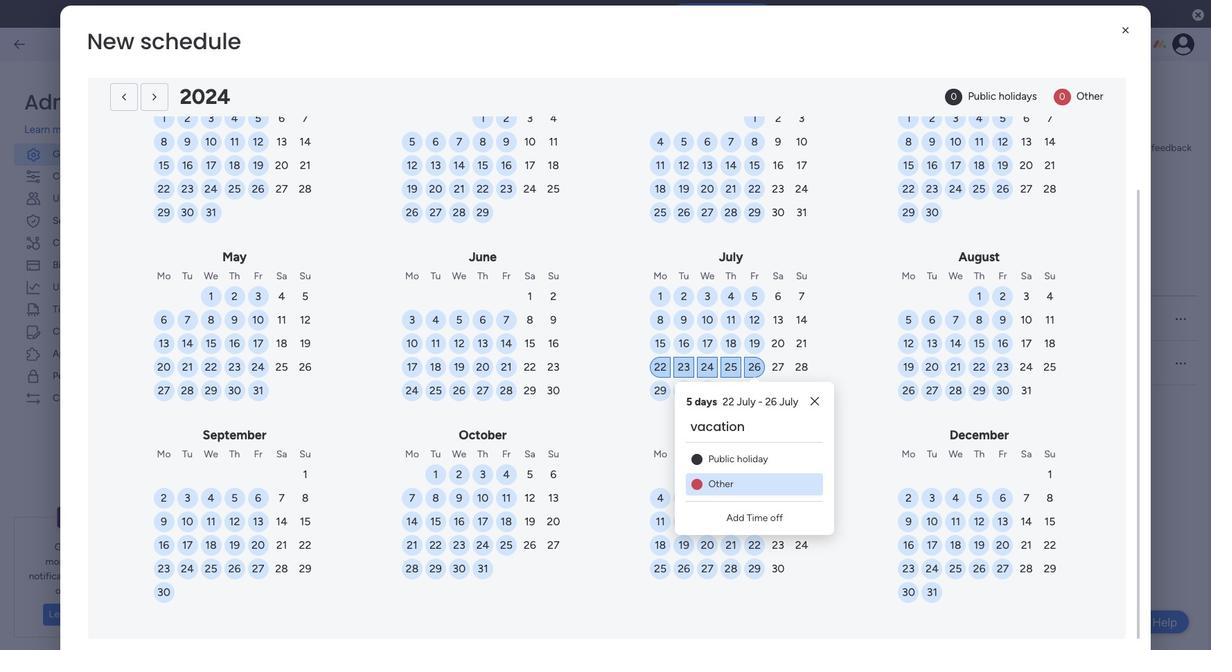 Task type: locate. For each thing, give the bounding box(es) containing it.
24 button
[[201, 179, 221, 200], [520, 179, 540, 200], [792, 179, 812, 200], [946, 179, 966, 200], [248, 357, 269, 378], [697, 357, 718, 378], [1016, 357, 1037, 378], [402, 380, 423, 401], [473, 535, 493, 556], [792, 535, 812, 556], [177, 559, 198, 579], [922, 559, 943, 579]]

public inside button
[[709, 453, 735, 465]]

new schedule inside new schedule field
[[87, 26, 241, 57]]

to right off,
[[464, 180, 473, 192]]

more
[[53, 123, 77, 136], [76, 609, 98, 620]]

learn left more
[[600, 180, 624, 192]]

public
[[968, 90, 997, 103], [709, 453, 735, 465]]

0 horizontal spatial public
[[709, 453, 735, 465]]

fr
[[999, 92, 1007, 104], [254, 270, 262, 282], [502, 270, 511, 282], [751, 270, 759, 282], [999, 270, 1007, 282], [254, 448, 262, 460], [502, 448, 511, 460], [751, 448, 759, 460], [999, 448, 1007, 460]]

more down slack
[[76, 609, 98, 620]]

29 button
[[154, 202, 174, 223], [473, 202, 493, 223], [744, 202, 765, 223], [899, 202, 919, 223], [201, 380, 221, 401], [520, 380, 540, 401], [650, 380, 671, 401], [969, 380, 990, 401], [295, 559, 316, 579], [425, 559, 446, 579], [744, 559, 765, 579], [1040, 559, 1061, 579]]

public down november
[[709, 453, 735, 465]]

0 vertical spatial to
[[464, 180, 473, 192]]

public holiday button
[[686, 448, 824, 470]]

su for may
[[300, 270, 311, 282]]

1 horizontal spatial days
[[515, 271, 536, 282]]

may
[[222, 250, 247, 265]]

row
[[227, 258, 1198, 297], [230, 297, 1198, 341], [230, 341, 1198, 385]]

1 vertical spatial new
[[241, 357, 261, 369]]

learn more
[[49, 609, 98, 620]]

2 edit from the top
[[727, 357, 744, 369]]

up
[[73, 303, 86, 315]]

2 edit time off button from the top
[[727, 356, 851, 370]]

schedule up 2024
[[140, 26, 241, 57]]

we for june
[[452, 270, 466, 282]]

1 vertical spatial edit time off
[[727, 357, 783, 369]]

1 horizontal spatial new
[[241, 357, 261, 369]]

enable inside button
[[697, 8, 725, 20]]

9
[[184, 135, 191, 148], [503, 135, 510, 148], [775, 135, 782, 148], [929, 135, 936, 148], [231, 313, 238, 326], [551, 313, 557, 326], [681, 313, 687, 326], [1000, 313, 1006, 326], [456, 491, 463, 505], [775, 491, 782, 505], [161, 515, 167, 528], [906, 515, 912, 528]]

days up vacation
[[695, 396, 717, 408]]

0 vertical spatial edit time off button
[[727, 312, 851, 326]]

1 edit from the top
[[727, 313, 744, 325]]

we for may
[[204, 270, 218, 282]]

2 vertical spatial days
[[695, 396, 717, 408]]

days right working in the top of the page
[[515, 271, 536, 282]]

add
[[727, 512, 745, 524]]

6 button
[[271, 108, 292, 129], [1016, 108, 1037, 129], [425, 132, 446, 152], [697, 132, 718, 152], [768, 286, 789, 307], [154, 310, 174, 331], [473, 310, 493, 331], [922, 310, 943, 331], [543, 464, 564, 485], [248, 488, 269, 509], [697, 488, 718, 509], [993, 488, 1014, 509]]

tu for january
[[182, 92, 193, 104]]

row containing schedule
[[227, 258, 1198, 297]]

mo for june
[[405, 270, 419, 282]]

1 0 from the left
[[951, 91, 957, 103]]

0 vertical spatial edit time off
[[727, 313, 783, 325]]

0 left public holidays
[[951, 91, 957, 103]]

24
[[205, 182, 218, 195], [524, 182, 537, 195], [795, 182, 809, 195], [949, 182, 963, 195], [252, 360, 265, 374], [701, 360, 714, 374], [1020, 360, 1033, 374], [406, 384, 419, 397], [476, 539, 489, 552], [795, 539, 809, 552], [181, 562, 194, 575], [926, 562, 939, 575]]

give
[[1129, 142, 1149, 154]]

time for new schedule's edit time off button
[[746, 357, 767, 369]]

edit down time off
[[727, 313, 744, 325]]

copier
[[118, 392, 145, 404]]

1 vertical spatial other
[[709, 478, 734, 490]]

27 button
[[271, 179, 292, 200], [1016, 179, 1037, 200], [425, 202, 446, 223], [697, 202, 718, 223], [768, 357, 789, 378], [154, 380, 174, 401], [473, 380, 493, 401], [922, 380, 943, 401], [543, 535, 564, 556], [248, 559, 269, 579], [697, 559, 718, 579], [993, 559, 1014, 579]]

schedule up schedules,
[[292, 139, 393, 170]]

8
[[161, 135, 167, 148], [480, 135, 486, 148], [751, 135, 758, 148], [905, 135, 912, 148], [208, 313, 214, 326], [527, 313, 533, 326], [657, 313, 664, 326], [976, 313, 983, 326], [302, 491, 309, 505], [432, 491, 439, 505], [751, 491, 758, 505], [1047, 491, 1054, 505]]

schedules,
[[334, 180, 379, 192]]

14
[[300, 135, 311, 148], [1045, 135, 1056, 148], [454, 159, 465, 172], [726, 159, 737, 172], [796, 313, 808, 326], [182, 337, 193, 350], [501, 337, 512, 350], [950, 337, 962, 350], [276, 515, 287, 528], [407, 515, 418, 528], [726, 515, 737, 528], [1021, 515, 1032, 528]]

holidays
[[999, 90, 1037, 103]]

tu for july
[[679, 270, 689, 282]]

4 button
[[224, 108, 245, 129], [543, 108, 564, 129], [969, 108, 990, 129], [650, 132, 671, 152], [271, 286, 292, 307], [721, 286, 742, 307], [1040, 286, 1061, 307], [425, 310, 446, 331], [496, 464, 517, 485], [201, 488, 221, 509], [650, 488, 671, 509], [946, 488, 966, 509]]

2 button
[[177, 108, 198, 129], [496, 108, 517, 129], [768, 108, 789, 129], [922, 108, 943, 129], [224, 286, 245, 307], [543, 286, 564, 307], [674, 286, 695, 307], [993, 286, 1014, 307], [449, 464, 470, 485], [768, 464, 789, 485], [154, 488, 174, 509], [899, 488, 919, 509]]

su for october
[[548, 448, 559, 460]]

edit time off button for account schedule
[[727, 312, 851, 326]]

2 0 from the left
[[1059, 91, 1066, 103]]

different
[[475, 180, 513, 192]]

1 horizontal spatial 0
[[1059, 91, 1066, 103]]

public for public holidays
[[968, 90, 997, 103]]

edit for new schedule
[[727, 357, 744, 369]]

mo for may
[[157, 270, 171, 282]]

th for december
[[974, 448, 985, 460]]

0 horizontal spatial 0
[[951, 91, 957, 103]]

sa for december
[[1021, 448, 1032, 460]]

1 edit time off from the top
[[727, 313, 783, 325]]

tu for september
[[182, 448, 193, 460]]

july right the -
[[780, 396, 799, 408]]

account
[[241, 313, 278, 324]]

learn inside button
[[49, 609, 73, 620]]

0 vertical spatial learn
[[24, 123, 50, 136]]

fr for october
[[502, 448, 511, 460]]

3 button
[[201, 108, 221, 129], [520, 108, 540, 129], [792, 108, 812, 129], [946, 108, 966, 129], [248, 286, 269, 307], [697, 286, 718, 307], [1016, 286, 1037, 307], [402, 310, 423, 331], [473, 464, 493, 485], [792, 464, 812, 485], [177, 488, 198, 509], [922, 488, 943, 509]]

0 vertical spatial days
[[424, 180, 444, 192]]

1 horizontal spatial enable
[[697, 8, 725, 20]]

row group containing account schedule
[[230, 297, 1198, 385]]

is
[[907, 313, 914, 325]]

new inside "button"
[[241, 357, 261, 369]]

0 vertical spatial new schedule
[[87, 26, 241, 57]]

new schedule inside new schedule "button"
[[241, 357, 303, 369]]

tu for december
[[927, 448, 938, 460]]

fr for september
[[254, 448, 262, 460]]

fr for may
[[254, 270, 262, 282]]

28 button
[[295, 179, 316, 200], [1040, 179, 1061, 200], [449, 202, 470, 223], [721, 202, 742, 223], [792, 357, 812, 378], [177, 380, 198, 401], [496, 380, 517, 401], [946, 380, 966, 401], [271, 559, 292, 579], [402, 559, 423, 579], [721, 559, 742, 579], [1016, 559, 1037, 579]]

1 vertical spatial edit time off button
[[727, 356, 851, 370]]

new
[[87, 26, 134, 57], [241, 357, 261, 369]]

su for july
[[796, 270, 808, 282]]

edit up 5 days 22 july - 26 july
[[727, 357, 744, 369]]

New schedule field
[[83, 23, 799, 60]]

0 vertical spatial other
[[1077, 90, 1104, 103]]

20 button
[[271, 155, 292, 176], [1016, 155, 1037, 176], [425, 179, 446, 200], [697, 179, 718, 200], [768, 333, 789, 354], [154, 357, 174, 378], [473, 357, 493, 378], [922, 357, 943, 378], [543, 511, 564, 532], [248, 535, 269, 556], [697, 535, 718, 556], [993, 535, 1014, 556]]

26 button
[[248, 179, 269, 200], [993, 179, 1014, 200], [402, 202, 423, 223], [674, 202, 695, 223], [295, 357, 316, 378], [744, 357, 765, 378], [449, 380, 470, 401], [899, 380, 919, 401], [520, 535, 540, 556], [224, 559, 245, 579], [674, 559, 695, 579], [969, 559, 990, 579]]

enable for enable now!
[[697, 8, 725, 20]]

2 horizontal spatial to
[[974, 313, 984, 325]]

grid
[[227, 258, 1198, 650]]

8 button
[[154, 132, 174, 152], [473, 132, 493, 152], [744, 132, 765, 152], [899, 132, 919, 152], [201, 310, 221, 331], [520, 310, 540, 331], [650, 310, 671, 331], [969, 310, 990, 331], [295, 488, 316, 509], [425, 488, 446, 509], [744, 488, 765, 509], [1040, 488, 1061, 509]]

sa for june
[[525, 270, 536, 282]]

mo for january
[[157, 92, 171, 104]]

november
[[701, 428, 761, 443]]

customization
[[53, 170, 116, 182]]

cross account copier
[[53, 392, 145, 404]]

create and assign work schedules, including days off, to different teams or locations. learn more
[[230, 180, 649, 192]]

2
[[184, 112, 191, 125], [503, 112, 510, 125], [775, 112, 782, 125], [929, 112, 936, 125], [232, 290, 238, 303], [551, 290, 557, 303], [681, 290, 687, 303], [1000, 290, 1006, 303], [456, 468, 462, 481], [775, 468, 782, 481], [161, 491, 167, 505], [906, 491, 912, 505]]

1 vertical spatial edit
[[727, 357, 744, 369]]

content directory
[[53, 325, 131, 337]]

1 vertical spatial more
[[76, 609, 98, 620]]

time for 'add time off' button
[[747, 512, 768, 524]]

fr for august
[[999, 270, 1007, 282]]

schedule right a at the right of the page
[[993, 313, 1032, 325]]

we for august
[[949, 270, 963, 282]]

schedule inside "button"
[[281, 313, 320, 324]]

edit time off button down time off
[[727, 312, 851, 326]]

more inside administration learn more
[[53, 123, 77, 136]]

row containing account schedule
[[230, 297, 1198, 341]]

september
[[203, 428, 267, 443]]

sa for october
[[525, 448, 536, 460]]

new schedule down account schedule
[[241, 357, 303, 369]]

enable left now!
[[697, 8, 725, 20]]

1 vertical spatial days
[[515, 271, 536, 282]]

days inside new schedule document
[[695, 396, 717, 408]]

6
[[279, 112, 285, 125], [1024, 112, 1030, 125], [433, 135, 439, 148], [705, 135, 711, 148], [775, 290, 782, 303], [161, 313, 167, 326], [480, 313, 486, 326], [929, 313, 936, 326], [551, 468, 557, 481], [255, 491, 261, 505], [705, 491, 711, 505], [1000, 491, 1006, 505]]

we for december
[[949, 448, 963, 460]]

to left a at the right of the page
[[974, 313, 984, 325]]

enable up new schedule field
[[439, 8, 470, 20]]

28
[[299, 182, 312, 195], [1044, 182, 1057, 195], [453, 206, 466, 219], [725, 206, 738, 219], [795, 360, 808, 374], [181, 384, 194, 397], [500, 384, 513, 397], [950, 384, 963, 397], [275, 562, 288, 575], [406, 562, 419, 575], [725, 562, 738, 575], [1020, 562, 1033, 575]]

enable
[[439, 8, 470, 20], [697, 8, 725, 20]]

0 for public holidays
[[951, 91, 957, 103]]

permissions
[[53, 370, 104, 382]]

august
[[959, 250, 1000, 265]]

0 vertical spatial edit
[[727, 313, 744, 325]]

we for september
[[204, 448, 218, 460]]

14 button
[[295, 132, 316, 152], [1040, 132, 1061, 152], [449, 155, 470, 176], [721, 155, 742, 176], [792, 310, 812, 331], [177, 333, 198, 354], [496, 333, 517, 354], [946, 333, 966, 354], [271, 511, 292, 532], [402, 511, 423, 532], [721, 511, 742, 532], [1016, 511, 1037, 532]]

th for august
[[974, 270, 985, 282]]

1 button
[[154, 108, 174, 129], [473, 108, 493, 129], [744, 108, 765, 129], [899, 108, 919, 129], [201, 286, 221, 307], [520, 286, 540, 307], [650, 286, 671, 307], [969, 286, 990, 307], [295, 464, 316, 485], [425, 464, 446, 485], [744, 464, 765, 485], [1040, 464, 1061, 485]]

learn down "administration"
[[24, 123, 50, 136]]

1 vertical spatial new schedule
[[241, 357, 303, 369]]

30 button
[[177, 202, 198, 223], [768, 202, 789, 223], [922, 202, 943, 223], [224, 380, 245, 401], [543, 380, 564, 401], [674, 380, 695, 401], [993, 380, 1014, 401], [449, 559, 470, 579], [768, 559, 789, 579], [154, 582, 174, 603], [899, 582, 919, 603]]

edit time off button up the -
[[727, 356, 851, 370]]

desktop
[[473, 8, 512, 20]]

schedule inside field
[[140, 26, 241, 57]]

row group
[[230, 297, 1198, 385]]

schedule down account schedule
[[264, 357, 303, 369]]

new schedule up 2024
[[87, 26, 241, 57]]

2 edit time off from the top
[[727, 357, 783, 369]]

new up "administration"
[[87, 26, 134, 57]]

fr for december
[[999, 448, 1007, 460]]

sa for may
[[276, 270, 287, 282]]

usage
[[53, 281, 80, 293]]

days left off,
[[424, 180, 444, 192]]

0 horizontal spatial enable
[[439, 8, 470, 20]]

2 vertical spatial to
[[974, 313, 984, 325]]

2 horizontal spatial days
[[695, 396, 717, 408]]

0 horizontal spatial new
[[87, 26, 134, 57]]

public for public holiday
[[709, 453, 735, 465]]

19 button
[[248, 155, 269, 176], [993, 155, 1014, 176], [402, 179, 423, 200], [674, 179, 695, 200], [295, 333, 316, 354], [744, 333, 765, 354], [449, 357, 470, 378], [899, 357, 919, 378], [520, 511, 540, 532], [224, 535, 245, 556], [674, 535, 695, 556], [969, 535, 990, 556]]

1 vertical spatial public
[[709, 453, 735, 465]]

edit time off up the -
[[727, 357, 783, 369]]

su for june
[[548, 270, 559, 282]]

0 right holidays
[[1059, 91, 1066, 103]]

close image
[[1119, 24, 1133, 37]]

more up general at the left top of page
[[53, 123, 77, 136]]

edit time off
[[727, 313, 783, 325], [727, 357, 783, 369]]

31 button
[[201, 202, 221, 223], [792, 202, 812, 223], [248, 380, 269, 401], [697, 380, 718, 401], [1016, 380, 1037, 401], [473, 559, 493, 579], [922, 582, 943, 603]]

13
[[276, 135, 287, 148], [1021, 135, 1032, 148], [431, 159, 441, 172], [702, 159, 713, 172], [773, 313, 784, 326], [159, 337, 169, 350], [478, 337, 488, 350], [927, 337, 938, 350], [548, 491, 559, 505], [253, 515, 264, 528], [998, 515, 1008, 528]]

public down april
[[968, 90, 997, 103]]

th
[[229, 92, 240, 104], [974, 92, 985, 104], [229, 270, 240, 282], [478, 270, 488, 282], [726, 270, 737, 282], [974, 270, 985, 282], [229, 448, 240, 460], [478, 448, 488, 460], [726, 448, 737, 460], [974, 448, 985, 460]]

10 button
[[201, 132, 221, 152], [520, 132, 540, 152], [792, 132, 812, 152], [946, 132, 966, 152], [248, 310, 269, 331], [697, 310, 718, 331], [1016, 310, 1037, 331], [402, 333, 423, 354], [473, 488, 493, 509], [792, 488, 812, 509], [177, 511, 198, 532], [922, 511, 943, 532]]

new down account
[[241, 357, 261, 369]]

0 horizontal spatial other
[[709, 478, 734, 490]]

dapulse close image
[[1193, 8, 1205, 22]]

1 horizontal spatial public
[[968, 90, 997, 103]]

30
[[181, 206, 194, 219], [772, 206, 785, 219], [926, 206, 939, 219], [228, 384, 241, 397], [547, 384, 560, 397], [678, 384, 691, 397], [997, 384, 1010, 397], [453, 562, 466, 575], [772, 562, 785, 575], [157, 586, 171, 599], [902, 586, 915, 599]]

schedule right account
[[281, 313, 320, 324]]

new schedule
[[87, 26, 241, 57], [241, 357, 303, 369]]

31
[[206, 206, 216, 219], [797, 206, 807, 219], [253, 384, 264, 397], [702, 384, 713, 397], [1021, 384, 1032, 397], [478, 562, 488, 575], [927, 586, 938, 599]]

2 vertical spatial learn
[[49, 609, 73, 620]]

edit time off button
[[727, 312, 851, 326], [727, 356, 851, 370]]

tu for august
[[927, 270, 938, 282]]

to right assigned
[[892, 271, 901, 282]]

time inside new schedule document
[[747, 512, 768, 524]]

we for january
[[204, 92, 218, 104]]

0 vertical spatial public
[[968, 90, 997, 103]]

7 button
[[295, 108, 316, 129], [1040, 108, 1061, 129], [449, 132, 470, 152], [721, 132, 742, 152], [792, 286, 812, 307], [177, 310, 198, 331], [496, 310, 517, 331], [946, 310, 966, 331], [271, 488, 292, 509], [402, 488, 423, 509], [721, 488, 742, 509], [1016, 488, 1037, 509]]

0 vertical spatial more
[[53, 123, 77, 136]]

0 horizontal spatial to
[[464, 180, 473, 192]]

now!
[[728, 8, 749, 20]]

connections
[[53, 237, 108, 248]]

grid containing schedule
[[227, 258, 1198, 650]]

row for row group containing account schedule
[[230, 297, 1198, 341]]

public holiday
[[709, 453, 768, 465]]

1 vertical spatial to
[[892, 271, 901, 282]]

25
[[228, 182, 241, 195], [547, 182, 560, 195], [973, 182, 986, 195], [654, 206, 667, 219], [275, 360, 288, 374], [725, 360, 738, 374], [1044, 360, 1057, 374], [430, 384, 442, 397], [500, 539, 513, 552], [205, 562, 217, 575], [654, 562, 667, 575], [950, 562, 962, 575]]

edit time off down time off
[[727, 313, 783, 325]]

1 edit time off button from the top
[[727, 312, 851, 326]]

we for october
[[452, 448, 466, 460]]

13 button
[[271, 132, 292, 152], [1016, 132, 1037, 152], [425, 155, 446, 176], [697, 155, 718, 176], [768, 310, 789, 331], [154, 333, 174, 354], [473, 333, 493, 354], [922, 333, 943, 354], [543, 488, 564, 509], [248, 511, 269, 532], [993, 511, 1014, 532]]

15 button
[[154, 155, 174, 176], [473, 155, 493, 176], [744, 155, 765, 176], [899, 155, 919, 176], [201, 333, 221, 354], [520, 333, 540, 354], [650, 333, 671, 354], [969, 333, 990, 354], [295, 511, 316, 532], [425, 511, 446, 532], [744, 511, 765, 532], [1040, 511, 1061, 532]]

monday.com
[[45, 556, 102, 568]]

learn down on
[[49, 609, 73, 620]]

sa for september
[[276, 448, 287, 460]]

0 vertical spatial new
[[87, 26, 134, 57]]

25 button
[[224, 179, 245, 200], [543, 179, 564, 200], [969, 179, 990, 200], [650, 202, 671, 223], [271, 357, 292, 378], [721, 357, 742, 378], [1040, 357, 1061, 378], [425, 380, 446, 401], [496, 535, 517, 556], [201, 559, 221, 579], [650, 559, 671, 579], [946, 559, 966, 579]]

sa for august
[[1021, 270, 1032, 282]]

5 days 22 july - 26 july
[[686, 396, 799, 408]]



Task type: describe. For each thing, give the bounding box(es) containing it.
security
[[53, 215, 89, 226]]

days for working days
[[515, 271, 536, 282]]

tu for may
[[182, 270, 193, 282]]

apps
[[53, 348, 75, 359]]

tu for november
[[679, 448, 689, 460]]

add time off
[[727, 512, 783, 524]]

th for june
[[478, 270, 488, 282]]

tidy
[[53, 303, 71, 315]]

back to workspace image
[[12, 37, 26, 51]]

enable desktop notifications on this computer
[[439, 8, 663, 20]]

get your monday.com notifications directly on slack
[[29, 541, 118, 597]]

notifications
[[514, 8, 575, 20]]

help
[[1153, 615, 1178, 629]]

general
[[53, 148, 86, 160]]

locations.
[[556, 180, 597, 192]]

work
[[310, 180, 331, 192]]

july up time off
[[719, 250, 743, 265]]

account schedule
[[241, 313, 320, 324]]

new schedule button
[[230, 345, 478, 382]]

work
[[230, 139, 287, 170]]

more
[[626, 180, 649, 192]]

december
[[950, 428, 1009, 443]]

off,
[[446, 180, 461, 192]]

schedule
[[245, 271, 286, 282]]

working
[[477, 271, 513, 282]]

th for july
[[726, 270, 737, 282]]

schedule inside "button"
[[264, 357, 303, 369]]

tu for october
[[431, 448, 441, 460]]

mo for september
[[157, 448, 171, 460]]

assigned to
[[850, 271, 901, 282]]

directly
[[86, 570, 118, 582]]

users
[[53, 192, 77, 204]]

on
[[55, 585, 66, 597]]

time for account schedule edit time off button
[[746, 313, 767, 325]]

mo for july
[[654, 270, 667, 282]]

anyone
[[851, 313, 884, 325]]

learn more link
[[24, 122, 175, 138]]

su for august
[[1045, 270, 1056, 282]]

not
[[917, 313, 931, 325]]

june
[[469, 250, 497, 265]]

working days
[[477, 271, 536, 282]]

1 horizontal spatial to
[[892, 271, 901, 282]]

january
[[211, 71, 258, 87]]

other inside button
[[709, 478, 734, 490]]

learn inside administration learn more
[[24, 123, 50, 136]]

2024
[[180, 85, 230, 110]]

notifications
[[29, 570, 83, 582]]

fr for july
[[751, 270, 759, 282]]

billing
[[53, 259, 78, 271]]

april
[[966, 71, 993, 87]]

th for october
[[478, 448, 488, 460]]

learn more link
[[600, 180, 649, 192]]

assign
[[280, 180, 308, 192]]

0 horizontal spatial days
[[424, 180, 444, 192]]

sa for july
[[773, 270, 784, 282]]

who
[[886, 313, 905, 325]]

mo for december
[[902, 448, 916, 460]]

0 for other
[[1059, 91, 1066, 103]]

assigned
[[934, 313, 972, 325]]

enable now!
[[697, 8, 749, 20]]

give feedback button
[[1104, 137, 1198, 159]]

edit time off for new schedule
[[727, 357, 783, 369]]

edit time off for account schedule
[[727, 313, 783, 325]]

add time off button
[[686, 507, 824, 529]]

help button
[[1141, 611, 1189, 633]]

vacation field
[[687, 418, 823, 436]]

create
[[230, 180, 260, 192]]

february
[[457, 71, 509, 87]]

anyone who is not assigned to a schedule
[[851, 313, 1032, 325]]

enable now! button
[[674, 4, 772, 24]]

or
[[545, 180, 554, 192]]

including
[[382, 180, 421, 192]]

stats
[[82, 281, 104, 293]]

cross
[[53, 392, 78, 404]]

th for september
[[229, 448, 240, 460]]

edit for account schedule
[[727, 313, 744, 325]]

computer
[[615, 8, 663, 20]]

tu for june
[[431, 270, 441, 282]]

new schedule document
[[61, 0, 1151, 650]]

we for november
[[701, 448, 715, 460]]

tidy up
[[53, 303, 86, 315]]

content
[[53, 325, 89, 337]]

we for july
[[701, 270, 715, 282]]

your
[[73, 541, 92, 553]]

march
[[713, 71, 749, 87]]

mo for november
[[654, 448, 667, 460]]

edit time off button for new schedule
[[727, 356, 851, 370]]

kendall parks image
[[1173, 33, 1195, 55]]

new schedule dialog
[[0, 0, 1211, 650]]

mo for august
[[902, 270, 916, 282]]

slack
[[69, 585, 92, 597]]

and
[[262, 180, 278, 192]]

new inside field
[[87, 26, 134, 57]]

su for december
[[1045, 448, 1056, 460]]

fr for june
[[502, 270, 511, 282]]

-
[[759, 396, 763, 408]]

on
[[577, 8, 591, 20]]

assigned
[[850, 271, 890, 282]]

give feedback
[[1129, 142, 1192, 154]]

account schedule button
[[230, 299, 478, 338]]

off inside button
[[771, 512, 783, 524]]

july left the -
[[737, 396, 756, 408]]

mo for october
[[405, 448, 419, 460]]

usage stats
[[53, 281, 104, 293]]

administration
[[24, 87, 175, 117]]

october
[[459, 428, 507, 443]]

work schedule
[[230, 139, 393, 170]]

1 horizontal spatial other
[[1077, 90, 1104, 103]]

1 vertical spatial learn
[[600, 180, 624, 192]]

vacation
[[691, 418, 745, 435]]

more inside button
[[76, 609, 98, 620]]

a
[[986, 313, 991, 325]]

feedback
[[1152, 142, 1192, 154]]

other button
[[686, 473, 824, 495]]

th for november
[[726, 448, 737, 460]]

th for may
[[229, 270, 240, 282]]

this
[[594, 8, 613, 20]]

administration learn more
[[24, 87, 175, 136]]

teams
[[516, 180, 542, 192]]

get
[[54, 541, 71, 553]]

fr for november
[[751, 448, 759, 460]]

days for 5 days 22 july - 26 july
[[695, 396, 717, 408]]

su for september
[[300, 448, 311, 460]]

enable for enable desktop notifications on this computer
[[439, 8, 470, 20]]

holiday
[[737, 453, 768, 465]]

directory
[[91, 325, 131, 337]]

row for grid containing schedule
[[227, 258, 1198, 297]]

public holidays
[[968, 90, 1037, 103]]

row containing new schedule
[[230, 341, 1198, 385]]

th for january
[[229, 92, 240, 104]]



Task type: vqa. For each thing, say whether or not it's contained in the screenshot.


